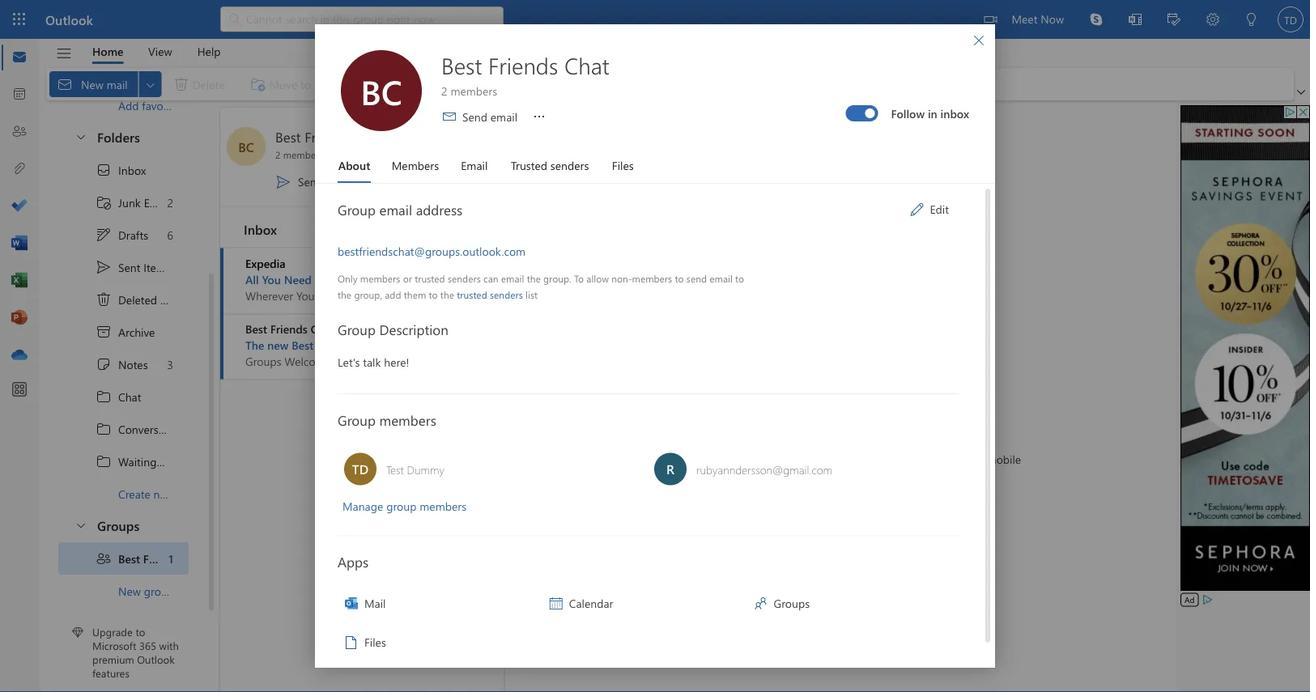 Task type: locate. For each thing, give the bounding box(es) containing it.
waiting4reply
[[118, 455, 190, 470]]

 button up  'tree item'
[[66, 511, 94, 541]]

files
[[612, 158, 634, 173], [364, 635, 386, 650]]

0 vertical spatial bc
[[361, 68, 402, 113]]

1 vertical spatial group
[[338, 320, 376, 339]]

tree containing 
[[58, 154, 207, 511]]

 down 2 members popup button
[[275, 174, 292, 190]]

members
[[451, 83, 497, 98], [283, 148, 323, 161], [360, 272, 400, 285], [632, 272, 672, 285], [379, 411, 436, 429], [420, 499, 467, 514]]

senders right trusted
[[551, 158, 589, 173]]

group down  'button'
[[338, 200, 376, 219]]

0 horizontal spatial files
[[364, 635, 386, 650]]

 down  chat at the left bottom of page
[[96, 422, 112, 438]]

2 vertical spatial 2
[[167, 195, 173, 210]]

0 vertical spatial 
[[275, 174, 292, 190]]

1 horizontal spatial trusted
[[457, 288, 487, 301]]

with for 365
[[159, 639, 179, 653]]

tab list containing home
[[80, 39, 233, 64]]

email button
[[453, 147, 495, 183]]

0 vertical spatial ad
[[433, 258, 443, 269]]

dummy
[[407, 462, 444, 477]]

items right deleted
[[160, 293, 188, 308]]

best up 
[[441, 50, 482, 80]]

groups right 
[[774, 596, 810, 611]]

folder
[[177, 487, 207, 502]]

let's
[[338, 354, 360, 369]]

0 vertical spatial need
[[284, 272, 312, 287]]

 inside folders tree item
[[75, 130, 87, 143]]

list
[[526, 288, 538, 301]]

1 vertical spatial email
[[144, 195, 171, 210]]

1 vertical spatial need
[[473, 288, 500, 303]]

 tree item down  notes
[[58, 381, 189, 413]]

trusted inside only members or trusted senders can email the group. to allow non-members to send email to the group, add them to the
[[415, 272, 445, 285]]

0 vertical spatial items
[[144, 260, 171, 275]]

1 vertical spatial items
[[160, 293, 188, 308]]

1 horizontal spatial ad
[[1185, 594, 1195, 605]]

 up  'tree item'
[[75, 519, 87, 532]]

2  from the top
[[96, 422, 112, 438]]

0 vertical spatial inbox
[[118, 163, 146, 178]]

expanded profile pane navigation menu for best friends chat tab list
[[315, 147, 995, 184]]

description
[[379, 320, 449, 339]]

need
[[284, 272, 312, 287], [473, 288, 500, 303]]


[[754, 597, 767, 610]]

1 vertical spatial inbox
[[244, 220, 277, 237]]

1 wherever from the left
[[245, 288, 293, 303]]

2 inside message list section
[[275, 148, 281, 161]]


[[397, 174, 413, 190]]

groups
[[97, 517, 140, 534], [774, 596, 810, 611]]

1 horizontal spatial outlook
[[137, 653, 175, 667]]

1 horizontal spatial new
[[267, 338, 289, 353]]

rubyanndersson@gmail.com image
[[654, 453, 958, 486]]

2 up 
[[441, 83, 447, 98]]

add favorite tree item
[[58, 89, 189, 122]]

files inside button
[[612, 158, 634, 173]]

1 vertical spatial 
[[96, 422, 112, 438]]

outlook right premium
[[137, 653, 175, 667]]


[[443, 110, 456, 123]]

2 horizontal spatial outlook
[[943, 451, 984, 466]]

2 right bc popup button
[[275, 148, 281, 161]]


[[96, 357, 112, 373]]

0 vertical spatial  button
[[66, 122, 94, 152]]

0 horizontal spatial with
[[159, 639, 179, 653]]

1 vertical spatial with
[[159, 639, 179, 653]]

friends up 2 members
[[305, 127, 349, 146]]

files right trusted senders
[[612, 158, 634, 173]]

group for group email address
[[338, 200, 376, 219]]

key.
[[350, 272, 371, 287], [538, 288, 558, 303]]

more apps image
[[11, 382, 28, 398]]

image of best friends chat image
[[341, 50, 422, 134]]

members up  send email
[[451, 83, 497, 98]]

is up "go."
[[315, 272, 323, 287]]

2  from the top
[[75, 519, 87, 532]]

files right 
[[364, 635, 386, 650]]

1 vertical spatial 2
[[275, 148, 281, 161]]

2 vertical spatial is
[[418, 338, 426, 353]]

group members element
[[338, 394, 958, 520]]

only
[[338, 272, 358, 285]]

1  from the top
[[75, 130, 87, 143]]

2 up 6 on the top of the page
[[167, 195, 173, 210]]

need down expedia
[[284, 272, 312, 287]]

 tree item up create at the bottom left
[[58, 446, 190, 478]]

1 vertical spatial one
[[514, 288, 535, 303]]

 tree item
[[58, 219, 189, 251]]

scan the qr code with your phone camera to download outlook mobile
[[661, 451, 1021, 466]]

0 vertical spatial 2
[[441, 83, 447, 98]]

0 vertical spatial best friends chat
[[275, 127, 380, 146]]

need down can
[[473, 288, 500, 303]]

manage group members
[[343, 499, 467, 514]]

1 vertical spatial best friends chat
[[245, 322, 334, 336]]

upgrade to microsoft 365 with premium outlook features
[[92, 625, 179, 680]]

1 group from the top
[[338, 200, 376, 219]]

 for  sent items
[[96, 260, 112, 276]]

new for create
[[154, 487, 174, 502]]

email down  button
[[379, 200, 412, 219]]

1 vertical spatial  button
[[66, 511, 94, 541]]


[[96, 324, 112, 341]]

 button left folders
[[66, 122, 94, 152]]

0 horizontal spatial 2
[[167, 195, 173, 210]]

0 vertical spatial groups
[[97, 517, 140, 534]]

2 for junk
[[167, 195, 173, 210]]

new
[[267, 338, 289, 353], [154, 487, 174, 502]]

all down expedia
[[245, 272, 259, 287]]

group for group members
[[338, 411, 376, 429]]

trusted down can
[[457, 288, 487, 301]]

group inside manage group members 'button'
[[386, 499, 417, 514]]

bc dialog
[[315, 24, 995, 690]]

0 vertical spatial files
[[612, 158, 634, 173]]

0 horizontal spatial 
[[96, 260, 112, 276]]

members down dummy
[[420, 499, 467, 514]]

to
[[675, 272, 684, 285], [735, 272, 744, 285], [429, 288, 438, 301], [877, 451, 887, 466], [136, 625, 145, 639]]

 for  send email
[[275, 174, 292, 190]]

1 horizontal spatial email
[[461, 158, 488, 173]]

new inside tree item
[[154, 487, 174, 502]]

members up group,
[[360, 272, 400, 285]]

1 horizontal spatial 2
[[275, 148, 281, 161]]

items inside  deleted items
[[160, 293, 188, 308]]

bc application
[[0, 0, 1310, 692]]

send
[[462, 109, 487, 124], [298, 174, 323, 189]]

bc inside image of best friends chat
[[361, 68, 402, 113]]

tab list
[[80, 39, 233, 64]]

calendar
[[569, 596, 613, 611]]

2 vertical spatial 
[[96, 454, 112, 470]]

email inside  junk email 2
[[144, 195, 171, 210]]

0 horizontal spatial send
[[298, 174, 323, 189]]

1 vertical spatial new
[[154, 487, 174, 502]]

1 vertical spatial 
[[96, 260, 112, 276]]

you left "go."
[[296, 288, 315, 303]]

0 horizontal spatial new
[[154, 487, 174, 502]]

1 vertical spatial all
[[436, 288, 449, 303]]

all you need is one key. wherever you go. wherever you stay. all you need is one key.
[[245, 272, 558, 303]]

0 vertical spatial new
[[267, 338, 289, 353]]

sent
[[118, 260, 140, 275]]

2 inside  junk email 2
[[167, 195, 173, 210]]

2 horizontal spatial senders
[[551, 158, 589, 173]]

members up  send email
[[283, 148, 323, 161]]

3 group from the top
[[338, 411, 376, 429]]


[[96, 389, 112, 405], [96, 422, 112, 438], [96, 454, 112, 470]]

1 horizontal spatial with
[[753, 451, 774, 466]]

senders inside button
[[551, 158, 589, 173]]

1 vertical spatial ad
[[1185, 594, 1195, 605]]

1  from the top
[[96, 389, 112, 405]]

2 vertical spatial group
[[144, 584, 174, 599]]

 button inside groups 'tree item'
[[66, 511, 94, 541]]

0 horizontal spatial bc
[[238, 138, 254, 155]]

0 horizontal spatial outlook
[[45, 11, 93, 28]]


[[550, 597, 563, 610]]

2  tree item from the top
[[58, 413, 189, 446]]

1 horizontal spatial senders
[[490, 288, 523, 301]]

trusted senders button
[[502, 147, 598, 183]]

with left your
[[753, 451, 774, 466]]

inbox right  at the left of page
[[118, 163, 146, 178]]

best friends chat up the
[[245, 322, 334, 336]]

0 horizontal spatial ad
[[433, 258, 443, 269]]

send down 2 members
[[298, 174, 323, 189]]

2 vertical spatial senders
[[490, 288, 523, 301]]

0 vertical spatial email
[[461, 158, 488, 173]]

0 horizontal spatial all
[[245, 272, 259, 287]]

best friends chat up 2 members
[[275, 127, 380, 146]]

wherever down expedia
[[245, 288, 293, 303]]

send right 
[[462, 109, 487, 124]]

1 vertical spatial send
[[298, 174, 323, 189]]

inbox up expedia
[[244, 220, 277, 237]]

with for code
[[753, 451, 774, 466]]

about region
[[315, 184, 981, 690]]

1 vertical spatial group
[[386, 499, 417, 514]]

go.
[[318, 288, 335, 303]]

 down 
[[96, 389, 112, 405]]

to do image
[[11, 198, 28, 215]]

test dummy image
[[344, 453, 648, 486]]

 for groups
[[75, 519, 87, 532]]

0 vertical spatial key.
[[350, 272, 371, 287]]

notes
[[118, 357, 148, 372]]

 inside  tree item
[[96, 260, 112, 276]]

 for 
[[96, 422, 112, 438]]

1 horizontal spatial send
[[462, 109, 487, 124]]

2 inside 'best friends chat 2 members'
[[441, 83, 447, 98]]

 tree item
[[58, 154, 189, 187]]

1  tree item from the top
[[58, 381, 189, 413]]

0 vertical spatial 
[[96, 389, 112, 405]]

add
[[385, 288, 401, 301]]

365
[[139, 639, 156, 653]]

0 horizontal spatial trusted
[[415, 272, 445, 285]]

group right the new
[[144, 584, 174, 599]]

 inside groups 'tree item'
[[75, 519, 87, 532]]

1 vertical spatial 
[[75, 519, 87, 532]]

members up the test dummy at the bottom of page
[[379, 411, 436, 429]]

group for manage group members
[[386, 499, 417, 514]]


[[343, 76, 360, 92]]

the
[[245, 338, 264, 353]]

move & delete group
[[49, 68, 328, 100]]

 for  chat
[[96, 389, 112, 405]]

1 horizontal spatial 
[[275, 174, 292, 190]]

all
[[245, 272, 259, 287], [436, 288, 449, 303]]

bc left 2 members popup button
[[238, 138, 254, 155]]

about button
[[331, 147, 377, 183]]

 deleted items
[[96, 292, 188, 308]]

new inside message list no items selected list box
[[267, 338, 289, 353]]

1  button from the top
[[66, 122, 94, 152]]

tree inside bc application
[[58, 154, 207, 511]]

group inside 'new group' tree item
[[144, 584, 174, 599]]

expedia
[[245, 256, 286, 271]]

0 vertical spatial outlook
[[45, 11, 93, 28]]


[[55, 45, 72, 62]]

11:00
[[429, 339, 450, 352]]

1 vertical spatial files
[[364, 635, 386, 650]]

1 vertical spatial is
[[503, 288, 511, 303]]

key. right list
[[538, 288, 558, 303]]

 left sent
[[96, 260, 112, 276]]

group up here!
[[384, 338, 415, 353]]

drafts
[[118, 228, 148, 243]]

0 vertical spatial 
[[75, 130, 87, 143]]

add
[[118, 98, 139, 113]]

2 wherever from the left
[[338, 288, 386, 303]]

outlook left mobile
[[943, 451, 984, 466]]

email
[[491, 109, 518, 124], [326, 174, 353, 189], [379, 200, 412, 219], [501, 272, 524, 285], [710, 272, 733, 285]]

email
[[461, 158, 488, 173], [144, 195, 171, 210]]

1 horizontal spatial wherever
[[338, 288, 386, 303]]

mail image
[[11, 49, 28, 66]]

1 horizontal spatial one
[[514, 288, 535, 303]]

all
[[391, 76, 403, 91]]

senders down can
[[490, 288, 523, 301]]

0 horizontal spatial wherever
[[245, 288, 293, 303]]

create new folder tree item
[[58, 478, 207, 511]]

0 horizontal spatial email
[[144, 195, 171, 210]]

2
[[441, 83, 447, 98], [275, 148, 281, 161], [167, 195, 173, 210]]

friends up let's
[[317, 338, 354, 353]]

0 vertical spatial trusted
[[415, 272, 445, 285]]

senders left can
[[448, 272, 481, 285]]

outlook icon image
[[345, 597, 358, 610], [345, 597, 358, 610]]

new left folder
[[154, 487, 174, 502]]

ad
[[433, 258, 443, 269], [1185, 594, 1195, 605]]

 archive
[[96, 324, 155, 341]]

0 vertical spatial group
[[384, 338, 415, 353]]

mark
[[363, 76, 388, 91]]

with right 365
[[159, 639, 179, 653]]

0 vertical spatial is
[[315, 272, 323, 287]]

0 vertical spatial senders
[[551, 158, 589, 173]]

key. up group,
[[350, 272, 371, 287]]

3  from the top
[[96, 454, 112, 470]]

members inside 'best friends chat 2 members'
[[451, 83, 497, 98]]

send inside  send email
[[298, 174, 323, 189]]

you right stay.
[[452, 288, 470, 303]]

group up let's
[[338, 320, 376, 339]]

1 vertical spatial senders
[[448, 272, 481, 285]]

with
[[753, 451, 774, 466], [159, 639, 179, 653]]

groups tree item
[[58, 511, 189, 543]]

email down  send email
[[461, 158, 488, 173]]

1 horizontal spatial all
[[436, 288, 449, 303]]

email down about
[[326, 174, 353, 189]]

group down test on the bottom of page
[[386, 499, 417, 514]]

tree
[[58, 154, 207, 511]]

 left folders
[[75, 130, 87, 143]]

email inside button
[[461, 158, 488, 173]]

items inside  sent items
[[144, 260, 171, 275]]

1 horizontal spatial inbox
[[244, 220, 277, 237]]

you
[[262, 272, 281, 287], [296, 288, 315, 303], [389, 288, 407, 303], [452, 288, 470, 303]]

best friends chat image
[[227, 127, 266, 166]]

1 horizontal spatial need
[[473, 288, 500, 303]]

message list no items selected list box
[[220, 248, 558, 692]]

3
[[167, 357, 173, 372]]

new group tree item
[[58, 575, 189, 608]]

0 vertical spatial with
[[753, 451, 774, 466]]

senders inside only members or trusted senders can email the group. to allow non-members to send email to the group, add them to the
[[448, 272, 481, 285]]

wherever down only
[[338, 288, 386, 303]]

2 vertical spatial group
[[338, 411, 376, 429]]

chat inside 'best friends chat 2 members'
[[564, 50, 610, 80]]

best right the
[[292, 338, 314, 353]]

inbox inside  inbox
[[118, 163, 146, 178]]

email right can
[[501, 272, 524, 285]]

bestfriendschat@groups.outlook.com button
[[328, 235, 574, 267]]

trusted up stay.
[[415, 272, 445, 285]]

 tree item
[[58, 381, 189, 413], [58, 413, 189, 446], [58, 446, 190, 478]]

 chat
[[96, 389, 141, 405]]

is left 11:00
[[418, 338, 426, 353]]

group for new group
[[144, 584, 174, 599]]

is left list
[[503, 288, 511, 303]]

apps
[[338, 553, 369, 571]]

 tree item
[[58, 187, 189, 219]]

all right stay.
[[436, 288, 449, 303]]

2 vertical spatial outlook
[[137, 653, 175, 667]]

 for  waiting4reply
[[96, 454, 112, 470]]

 up create new folder tree item on the left bottom
[[96, 454, 112, 470]]

friends up  send email
[[488, 50, 558, 80]]

2 horizontal spatial 2
[[441, 83, 447, 98]]

mail button
[[338, 588, 393, 620]]

1 vertical spatial trusted
[[457, 288, 487, 301]]

chat
[[564, 50, 610, 80], [352, 127, 380, 146], [311, 322, 334, 336], [357, 338, 381, 353], [118, 390, 141, 405]]

0 horizontal spatial need
[[284, 272, 312, 287]]

0 horizontal spatial inbox
[[118, 163, 146, 178]]

outlook
[[45, 11, 93, 28], [943, 451, 984, 466], [137, 653, 175, 667]]

outlook up  'button'
[[45, 11, 93, 28]]

trusted senders list
[[457, 288, 538, 301]]

edit
[[930, 202, 949, 217]]

send inside the bc dialog
[[462, 109, 487, 124]]

 button
[[66, 122, 94, 152], [66, 511, 94, 541]]

 tree item down  chat at the left bottom of page
[[58, 413, 189, 446]]

bc left as
[[361, 68, 402, 113]]

group email address
[[338, 200, 463, 219]]

0 horizontal spatial groups
[[97, 517, 140, 534]]

1 horizontal spatial groups
[[774, 596, 810, 611]]

0 vertical spatial group
[[338, 200, 376, 219]]

0 horizontal spatial is
[[315, 272, 323, 287]]

2 group from the top
[[338, 320, 376, 339]]

follow in inbox image
[[865, 108, 875, 118]]

best up 2 members popup button
[[275, 127, 301, 146]]

new group
[[118, 584, 174, 599]]

new right the
[[267, 338, 289, 353]]

groups up  'tree item'
[[97, 517, 140, 534]]

best inside popup button
[[275, 127, 301, 146]]


[[973, 34, 986, 47]]

1 vertical spatial bc
[[238, 138, 254, 155]]

0 horizontal spatial key.
[[350, 272, 371, 287]]

 inside message list section
[[275, 174, 292, 190]]

with inside upgrade to microsoft 365 with premium outlook features
[[159, 639, 179, 653]]

2 horizontal spatial is
[[503, 288, 511, 303]]

email right junk
[[144, 195, 171, 210]]

 button for groups
[[66, 511, 94, 541]]

outlook inside upgrade to microsoft 365 with premium outlook features
[[137, 653, 175, 667]]

items right sent
[[144, 260, 171, 275]]

trusted senders button
[[457, 287, 523, 304]]

2  button from the top
[[66, 511, 94, 541]]

1 horizontal spatial bc
[[361, 68, 402, 113]]

 button inside folders tree item
[[66, 122, 94, 152]]

best friends chat inside best friends chat popup button
[[275, 127, 380, 146]]

1 horizontal spatial files
[[612, 158, 634, 173]]

group inside description element
[[338, 320, 376, 339]]

 button
[[389, 164, 421, 200]]

bc
[[361, 68, 402, 113], [238, 138, 254, 155]]

to right upgrade
[[136, 625, 145, 639]]

0 horizontal spatial one
[[326, 272, 347, 287]]

0 horizontal spatial senders
[[448, 272, 481, 285]]

group up the td
[[338, 411, 376, 429]]



Task type: vqa. For each thing, say whether or not it's contained in the screenshot.
the bottom the 28
no



Task type: describe. For each thing, give the bounding box(es) containing it.
you down or
[[389, 288, 407, 303]]

only members or trusted senders can email the group. to allow non-members to send email to the group, add them to the
[[338, 272, 744, 301]]

bc inside best friends chat icon
[[238, 138, 254, 155]]

 button
[[356, 164, 389, 200]]

powerpoint image
[[11, 310, 28, 326]]

 send email
[[275, 174, 353, 190]]

excel image
[[11, 273, 28, 289]]

senders for trusted senders
[[551, 158, 589, 173]]


[[364, 174, 381, 190]]

best inside 'best friends chat 2 members'
[[441, 50, 482, 80]]

microsoft
[[92, 639, 136, 653]]

stay.
[[410, 288, 433, 303]]

message list section
[[220, 108, 558, 692]]

1 horizontal spatial is
[[418, 338, 426, 353]]

premium features image
[[72, 627, 83, 639]]

best friends chat inside message list no items selected list box
[[245, 322, 334, 336]]

6
[[167, 228, 173, 243]]

apps element
[[338, 536, 958, 673]]

friends inside 'best friends chat 2 members'
[[488, 50, 558, 80]]

senders for trusted senders list
[[490, 288, 523, 301]]

manage
[[343, 499, 383, 514]]

help button
[[185, 39, 233, 64]]

people image
[[11, 124, 28, 140]]

view button
[[136, 39, 184, 64]]

onedrive image
[[11, 347, 28, 364]]

the right stay.
[[440, 288, 454, 301]]

to right them
[[429, 288, 438, 301]]

trusted senders
[[511, 158, 589, 173]]

mail
[[364, 596, 386, 611]]


[[911, 203, 924, 216]]

folders
[[97, 128, 140, 146]]

am
[[453, 339, 468, 352]]

bc button
[[227, 127, 266, 166]]

in
[[928, 106, 938, 121]]

email right send
[[710, 272, 733, 285]]

folders tree item
[[58, 122, 189, 154]]

create
[[118, 487, 150, 502]]

members inside message list section
[[283, 148, 323, 161]]

files image
[[11, 161, 28, 177]]

can
[[484, 272, 499, 285]]


[[345, 636, 358, 649]]

premium
[[92, 653, 134, 667]]

 groups
[[754, 596, 810, 611]]

outlook inside banner
[[45, 11, 93, 28]]

rubyanndersson@gmail.com
[[696, 462, 833, 477]]

groups inside 'tree item'
[[97, 517, 140, 534]]

address
[[416, 200, 463, 219]]

download
[[891, 451, 940, 466]]

non-
[[612, 272, 632, 285]]

chat inside popup button
[[352, 127, 380, 146]]

about
[[338, 158, 370, 173]]

new for the
[[267, 338, 289, 353]]


[[984, 13, 997, 26]]

word image
[[11, 236, 28, 252]]

 inbox
[[96, 162, 146, 179]]

as
[[406, 76, 416, 91]]

 button
[[963, 24, 995, 57]]

junk
[[118, 195, 141, 210]]

1 vertical spatial key.
[[538, 288, 558, 303]]

1
[[169, 552, 173, 567]]


[[96, 551, 112, 567]]

members left send
[[632, 272, 672, 285]]

the down only
[[338, 288, 352, 301]]

group members
[[338, 411, 436, 429]]

 tree item
[[58, 316, 189, 349]]

scan
[[661, 451, 684, 466]]

members button
[[384, 147, 447, 183]]

send
[[687, 272, 707, 285]]

you down expedia
[[262, 272, 281, 287]]

left-rail-appbar navigation
[[3, 39, 36, 374]]

to
[[574, 272, 584, 285]]

the left qr
[[687, 451, 703, 466]]

email inside  send email
[[326, 174, 353, 189]]

allow
[[587, 272, 609, 285]]

meet
[[1012, 11, 1038, 26]]

new
[[118, 584, 141, 599]]

description element
[[328, 235, 958, 377]]

 button for folders
[[66, 122, 94, 152]]

0 vertical spatial all
[[245, 272, 259, 287]]

groups inside apps element
[[774, 596, 810, 611]]

 tree item
[[58, 543, 189, 575]]

the up list
[[527, 272, 541, 285]]

members
[[392, 158, 439, 173]]

 files
[[345, 635, 386, 650]]

home button
[[80, 39, 136, 64]]

0 vertical spatial one
[[326, 272, 347, 287]]

bestfriendschat@groups.outlook.com
[[338, 243, 526, 258]]

best up the
[[245, 322, 267, 336]]

calendar image
[[11, 87, 28, 103]]

 tree item
[[58, 284, 189, 316]]

group for group description
[[338, 320, 376, 339]]

friends inside best friends chat popup button
[[305, 127, 349, 146]]

group inside message list no items selected list box
[[384, 338, 415, 353]]

ready
[[429, 338, 458, 353]]

camera
[[838, 451, 874, 466]]

friends up the new best friends chat group is ready at the left of page
[[270, 322, 308, 336]]

 for folders
[[75, 130, 87, 143]]

 tree item
[[58, 349, 189, 381]]

members inside 'button'
[[420, 499, 467, 514]]

manage group members button
[[343, 499, 467, 515]]

 drafts
[[96, 227, 148, 243]]

 mark all as read
[[343, 76, 442, 92]]

phone
[[802, 451, 834, 466]]

 tree item
[[58, 251, 189, 284]]

td
[[352, 460, 369, 478]]

qr
[[707, 451, 722, 466]]

here!
[[384, 354, 409, 369]]

help
[[197, 44, 221, 59]]

to inside upgrade to microsoft 365 with premium outlook features
[[136, 625, 145, 639]]

to right 'camera'
[[877, 451, 887, 466]]

 sent items
[[96, 260, 171, 276]]

group,
[[354, 288, 382, 301]]

send for 
[[298, 174, 323, 189]]

2 for friends
[[441, 83, 447, 98]]

 button
[[48, 40, 80, 67]]

features
[[92, 666, 130, 680]]

items for 
[[160, 293, 188, 308]]

follow
[[891, 106, 925, 121]]


[[96, 195, 112, 211]]

let's talk here!
[[338, 354, 409, 369]]

test
[[386, 462, 404, 477]]


[[390, 130, 403, 143]]

favorite
[[142, 98, 180, 113]]

group.
[[543, 272, 571, 285]]

group description
[[338, 320, 449, 339]]

ad inside message list no items selected list box
[[433, 258, 443, 269]]

items for 
[[144, 260, 171, 275]]

best friends chat 2 members
[[441, 50, 610, 98]]

outlook banner
[[0, 0, 1310, 39]]


[[96, 162, 112, 179]]

to left send
[[675, 272, 684, 285]]

1 vertical spatial outlook
[[943, 451, 984, 466]]

code
[[725, 451, 749, 466]]

send for 
[[462, 109, 487, 124]]

set your advertising preferences image
[[1201, 594, 1214, 607]]

test dummy
[[386, 462, 444, 477]]

now
[[1041, 11, 1064, 26]]

email down 'best friends chat 2 members'
[[491, 109, 518, 124]]

3  tree item from the top
[[58, 446, 190, 478]]

inbox inside message list section
[[244, 220, 277, 237]]

create new folder
[[118, 487, 207, 502]]

2 members button
[[272, 148, 323, 161]]

view
[[148, 44, 172, 59]]

wed
[[406, 339, 426, 352]]

files inside apps element
[[364, 635, 386, 650]]

chat inside  chat
[[118, 390, 141, 405]]

files button
[[605, 147, 641, 183]]

to right send
[[735, 272, 744, 285]]

them
[[404, 288, 426, 301]]



